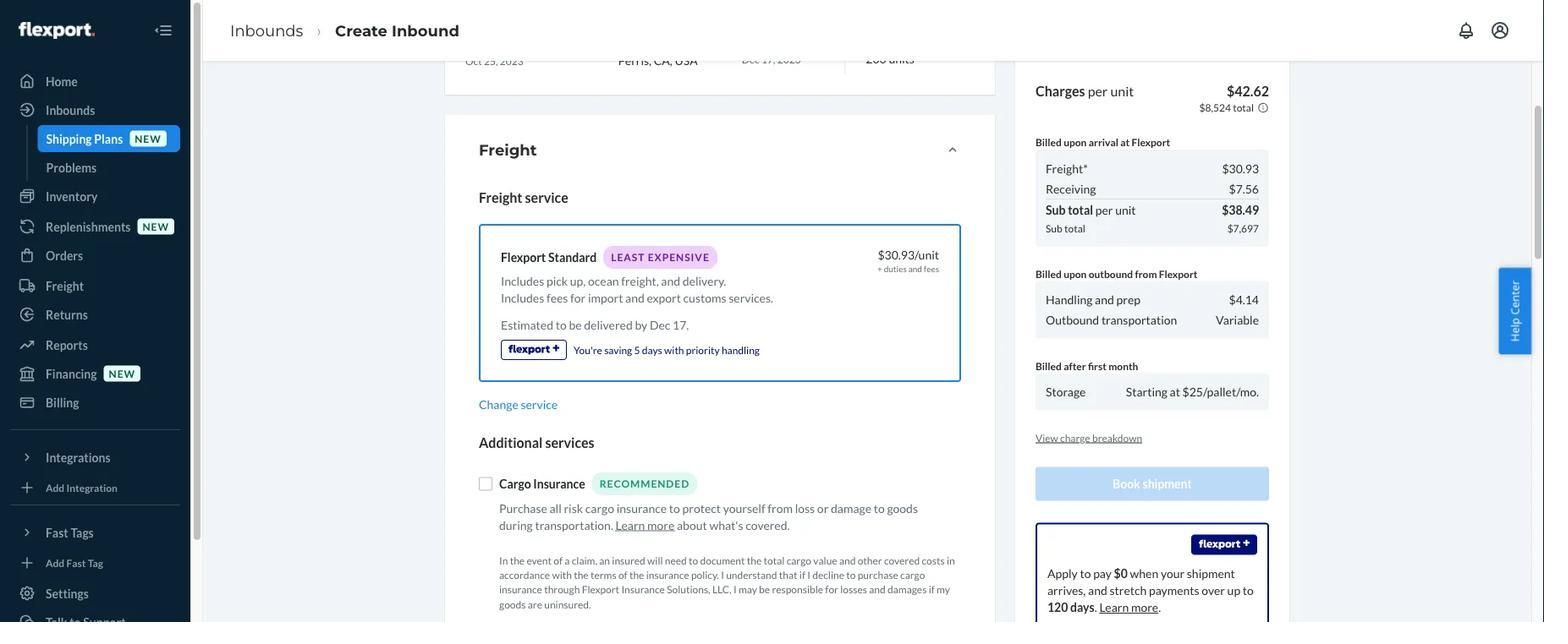 Task type: describe. For each thing, give the bounding box(es) containing it.
total for sub total
[[1065, 223, 1086, 235]]

$7,697
[[1228, 223, 1260, 235]]

receiving
[[1046, 182, 1097, 196]]

recommended
[[600, 478, 690, 491]]

to left pay
[[1080, 567, 1091, 582]]

1 vertical spatial per
[[1096, 203, 1113, 217]]

damages
[[888, 585, 927, 597]]

responsible
[[772, 585, 824, 597]]

standard
[[548, 251, 597, 265]]

for inside in the event of a claim, an insured will need to document the total cargo value and other covered costs in accordance with the terms of the insurance policy. i understand that if i decline to purchase cargo insurance through flexport insurance solutions, llc, i may be responsible for losses and damages if my goods are uninsured.
[[826, 585, 839, 597]]

flexport standard
[[501, 251, 597, 265]]

services
[[545, 435, 595, 452]]

fast tags button
[[10, 520, 180, 547]]

2 includes from the top
[[501, 291, 544, 305]]

delivered
[[584, 318, 633, 333]]

home link
[[10, 68, 180, 95]]

losses
[[841, 585, 868, 597]]

billed for freight*
[[1036, 136, 1062, 149]]

month
[[1109, 360, 1139, 372]]

more inside the 'when your shipment arrives, and stretch payments over up to 120 days . learn more .'
[[1132, 601, 1159, 616]]

the down claim,
[[574, 570, 589, 582]]

after
[[1064, 360, 1086, 372]]

view charge breakdown
[[1036, 432, 1143, 444]]

and inside $30.93 /unit + duties and fees
[[909, 264, 923, 274]]

fast inside add fast tag link
[[66, 557, 86, 570]]

1 vertical spatial freight
[[479, 190, 523, 206]]

create
[[335, 21, 388, 40]]

includes pick up, ocean freight , and delivery. includes fees for import and export customs services.
[[501, 274, 774, 305]]

purchase
[[858, 570, 899, 582]]

a
[[565, 556, 570, 568]]

least expensive
[[611, 252, 710, 264]]

variable
[[1216, 313, 1260, 328]]

additional services
[[479, 435, 595, 452]]

service for change service
[[521, 398, 558, 412]]

to right damage
[[874, 502, 885, 516]]

home
[[46, 74, 78, 88]]

the down insured on the bottom of page
[[630, 570, 644, 582]]

0 vertical spatial unit
[[1111, 83, 1134, 99]]

delivery.
[[683, 274, 726, 289]]

2 · from the left
[[956, 35, 960, 49]]

accordance
[[499, 570, 550, 582]]

sub total
[[1046, 223, 1086, 235]]

problems
[[46, 160, 97, 175]]

upon for handling and prep
[[1064, 268, 1087, 280]]

flexport left standard
[[501, 251, 546, 265]]

outbound
[[1089, 268, 1134, 280]]

new for shipping plans
[[135, 132, 161, 145]]

cbm
[[882, 35, 904, 49]]

0 horizontal spatial i
[[721, 570, 724, 582]]

decline
[[813, 570, 845, 582]]

service for freight service
[[525, 190, 569, 206]]

,
[[657, 274, 659, 289]]

during
[[499, 519, 533, 533]]

what's
[[710, 519, 744, 533]]

my
[[937, 585, 950, 597]]

change
[[479, 398, 519, 412]]

1 horizontal spatial .
[[1095, 601, 1098, 616]]

fees inside includes pick up, ocean freight , and delivery. includes fees for import and export customs services.
[[547, 291, 568, 305]]

1000
[[912, 35, 939, 49]]

freight inside the freight link
[[46, 279, 84, 293]]

prep
[[1117, 293, 1141, 307]]

days inside the 'when your shipment arrives, and stretch payments over up to 120 days . learn more .'
[[1071, 601, 1095, 616]]

insured
[[612, 556, 646, 568]]

arrival
[[1089, 136, 1119, 149]]

$25/pallet/mo.
[[1183, 385, 1260, 400]]

you're saving 5 days with priority handling
[[574, 344, 760, 357]]

fast inside "fast tags" dropdown button
[[46, 526, 68, 540]]

close navigation image
[[153, 20, 174, 41]]

and up outbound transportation
[[1095, 293, 1115, 307]]

add for add fast tag
[[46, 557, 65, 570]]

to up losses at bottom right
[[847, 570, 856, 582]]

protect
[[683, 502, 721, 516]]

cargo inside purchase all risk cargo insurance to protect yourself from loss or damage to goods during transportation.
[[586, 502, 615, 516]]

yourself
[[723, 502, 766, 516]]

book shipment
[[1113, 478, 1193, 492]]

1 vertical spatial dec
[[650, 318, 671, 333]]

to right need at the bottom
[[689, 556, 699, 568]]

1 · from the left
[[906, 35, 910, 49]]

over
[[1202, 584, 1226, 599]]

0 horizontal spatial inbounds
[[46, 103, 95, 117]]

shipping
[[46, 132, 92, 146]]

returns
[[46, 308, 88, 322]]

llc,
[[713, 585, 732, 597]]

0 horizontal spatial more
[[648, 519, 675, 533]]

new for financing
[[109, 368, 135, 380]]

units
[[889, 52, 915, 66]]

for inside includes pick up, ocean freight , and delivery. includes fees for import and export customs services.
[[571, 291, 586, 305]]

sub for sub total
[[1046, 223, 1063, 235]]

2 horizontal spatial .
[[1159, 601, 1161, 616]]

outbound
[[1046, 313, 1100, 328]]

up,
[[570, 274, 586, 289]]

apply to pay $0
[[1048, 567, 1128, 582]]

need
[[665, 556, 687, 568]]

help
[[1508, 318, 1523, 342]]

that
[[779, 570, 798, 582]]

+
[[878, 264, 883, 274]]

billed for handling and prep
[[1036, 268, 1062, 280]]

reports link
[[10, 332, 180, 359]]

change service link
[[479, 396, 962, 413]]

1 horizontal spatial with
[[665, 344, 684, 357]]

breadcrumbs navigation
[[217, 6, 473, 55]]

when
[[1130, 567, 1159, 582]]

you're
[[574, 344, 603, 357]]

total for $8,524 total
[[1233, 101, 1254, 114]]

with inside in the event of a claim, an insured will need to document the total cargo value and other covered costs in accordance with the terms of the insurance policy. i understand that if i decline to purchase cargo insurance through flexport insurance solutions, llc, i may be responsible for losses and damages if my goods are uninsured.
[[552, 570, 572, 582]]

up
[[1228, 584, 1241, 599]]

insurance inside in the event of a claim, an insured will need to document the total cargo value and other covered costs in accordance with the terms of the insurance policy. i understand that if i decline to purchase cargo insurance through flexport insurance solutions, llc, i may be responsible for losses and damages if my goods are uninsured.
[[622, 585, 665, 597]]

book
[[1113, 478, 1141, 492]]

handling
[[722, 344, 760, 357]]

kg
[[942, 35, 954, 49]]

be inside in the event of a claim, an insured will need to document the total cargo value and other covered costs in accordance with the terms of the insurance policy. i understand that if i decline to purchase cargo insurance through flexport insurance solutions, llc, i may be responsible for losses and damages if my goods are uninsured.
[[759, 585, 770, 597]]

purchase
[[499, 502, 547, 516]]

policy.
[[691, 570, 719, 582]]

stretch
[[1110, 584, 1147, 599]]

sub total per unit
[[1046, 203, 1136, 217]]

billed after first month
[[1036, 360, 1139, 372]]

$30.93 for $30.93
[[1223, 161, 1260, 176]]

solutions,
[[667, 585, 711, 597]]

0 horizontal spatial .
[[687, 318, 689, 333]]

1 horizontal spatial from
[[1135, 268, 1158, 280]]

0 vertical spatial inbounds link
[[230, 21, 303, 40]]

plans
[[94, 132, 123, 146]]

3 billed from the top
[[1036, 360, 1062, 372]]

estimated to be delivered by dec 17 .
[[501, 318, 689, 333]]

terms
[[591, 570, 617, 582]]

services.
[[729, 291, 774, 305]]

1 horizontal spatial i
[[734, 585, 737, 597]]

all
[[550, 502, 562, 516]]

returns link
[[10, 301, 180, 328]]

and down purchase
[[869, 585, 886, 597]]



Task type: vqa. For each thing, say whether or not it's contained in the screenshot.
kg
yes



Task type: locate. For each thing, give the bounding box(es) containing it.
shipment inside book shipment button
[[1143, 478, 1193, 492]]

25,
[[484, 55, 498, 67]]

from
[[1135, 268, 1158, 280], [768, 502, 793, 516]]

problems link
[[38, 154, 180, 181]]

total inside in the event of a claim, an insured will need to document the total cargo value and other covered costs in accordance with the terms of the insurance policy. i understand that if i decline to purchase cargo insurance through flexport insurance solutions, llc, i may be responsible for losses and damages if my goods are uninsured.
[[764, 556, 785, 568]]

$30.93 inside $30.93 /unit + duties and fees
[[878, 248, 915, 262]]

1 horizontal spatial insurance
[[622, 585, 665, 597]]

perris, ca, usa
[[618, 54, 698, 68]]

learn more link up will
[[616, 519, 675, 533]]

if left my
[[929, 585, 935, 597]]

add left integration
[[46, 482, 65, 494]]

1 horizontal spatial be
[[759, 585, 770, 597]]

0 horizontal spatial at
[[1121, 136, 1130, 149]]

1 vertical spatial shipment
[[1187, 567, 1236, 582]]

1 vertical spatial more
[[1132, 601, 1159, 616]]

inbounds inside breadcrumbs navigation
[[230, 21, 303, 40]]

ocean
[[588, 274, 619, 289]]

the up 'understand'
[[747, 556, 762, 568]]

2023 for oct 25, 2023
[[500, 55, 524, 67]]

i down document
[[721, 570, 724, 582]]

1 vertical spatial add
[[46, 557, 65, 570]]

sub up the sub total
[[1046, 203, 1066, 217]]

0 horizontal spatial for
[[571, 291, 586, 305]]

1 vertical spatial insurance
[[646, 570, 690, 582]]

sub for sub total per unit
[[1046, 203, 1066, 217]]

cargo insurance
[[499, 478, 586, 492]]

5
[[634, 344, 640, 357]]

40
[[866, 35, 880, 49]]

cargo up damages
[[901, 570, 925, 582]]

0 horizontal spatial learn more link
[[616, 519, 675, 533]]

0 horizontal spatial dec
[[650, 318, 671, 333]]

total up that
[[764, 556, 785, 568]]

service inside change service link
[[521, 398, 558, 412]]

1 sub from the top
[[1046, 203, 1066, 217]]

service
[[525, 190, 569, 206], [521, 398, 558, 412]]

freight up "returns"
[[46, 279, 84, 293]]

learn down stretch
[[1100, 601, 1129, 616]]

1 horizontal spatial fees
[[924, 264, 940, 274]]

None checkbox
[[479, 478, 493, 492]]

customs
[[684, 291, 727, 305]]

learn inside the 'when your shipment arrives, and stretch payments over up to 120 days . learn more .'
[[1100, 601, 1129, 616]]

0 vertical spatial dec
[[742, 53, 760, 66]]

learn more about what's covered.
[[616, 519, 790, 533]]

2 vertical spatial cargo
[[901, 570, 925, 582]]

or
[[818, 502, 829, 516]]

fast left tag
[[66, 557, 86, 570]]

insurance down recommended
[[617, 502, 667, 516]]

1 vertical spatial includes
[[501, 291, 544, 305]]

days down arrives,
[[1071, 601, 1095, 616]]

billed upon arrival at flexport
[[1036, 136, 1171, 149]]

be right may
[[759, 585, 770, 597]]

. down payments
[[1159, 601, 1161, 616]]

total down $42.62
[[1233, 101, 1254, 114]]

flexport down terms
[[582, 585, 620, 597]]

1 vertical spatial inbounds link
[[10, 96, 180, 124]]

insurance inside purchase all risk cargo insurance to protect yourself from loss or damage to goods during transportation.
[[617, 502, 667, 516]]

at right starting
[[1170, 385, 1181, 400]]

at right arrival
[[1121, 136, 1130, 149]]

17
[[673, 318, 687, 333]]

view charge breakdown button
[[1036, 431, 1270, 446]]

import
[[588, 291, 623, 305]]

upon up the handling
[[1064, 268, 1087, 280]]

$30.93 up duties
[[878, 248, 915, 262]]

0 vertical spatial be
[[569, 318, 582, 333]]

1 horizontal spatial more
[[1132, 601, 1159, 616]]

add fast tag
[[46, 557, 103, 570]]

1 horizontal spatial for
[[826, 585, 839, 597]]

0 vertical spatial per
[[1088, 83, 1108, 99]]

1 horizontal spatial 2023
[[778, 53, 801, 66]]

. down pay
[[1095, 601, 1098, 616]]

1 horizontal spatial at
[[1170, 385, 1181, 400]]

and right value
[[840, 556, 856, 568]]

help center
[[1508, 281, 1523, 342]]

billed left after
[[1036, 360, 1062, 372]]

0 horizontal spatial learn
[[616, 519, 645, 533]]

learn more link down stretch
[[1100, 601, 1159, 616]]

more down stretch
[[1132, 601, 1159, 616]]

1 vertical spatial learn more link
[[1100, 601, 1159, 616]]

0 vertical spatial for
[[571, 291, 586, 305]]

0 horizontal spatial $30.93
[[878, 248, 915, 262]]

open notifications image
[[1457, 20, 1477, 41]]

an
[[600, 556, 610, 568]]

per down receiving
[[1096, 203, 1113, 217]]

book shipment button
[[1036, 468, 1270, 502]]

with
[[665, 344, 684, 357], [552, 570, 572, 582]]

by
[[635, 318, 648, 333]]

flexport logo image
[[19, 22, 95, 39]]

the right the in
[[510, 556, 525, 568]]

for down 'up,'
[[571, 291, 586, 305]]

1 vertical spatial unit
[[1116, 203, 1136, 217]]

0 horizontal spatial days
[[642, 344, 663, 357]]

purchase all risk cargo insurance to protect yourself from loss or damage to goods during transportation.
[[499, 502, 918, 533]]

of left the a
[[554, 556, 563, 568]]

event
[[527, 556, 552, 568]]

insurance down need at the bottom
[[646, 570, 690, 582]]

of down insured on the bottom of page
[[619, 570, 628, 582]]

outbound transportation
[[1046, 313, 1178, 328]]

shipment inside the 'when your shipment arrives, and stretch payments over up to 120 days . learn more .'
[[1187, 567, 1236, 582]]

/unit
[[915, 248, 940, 262]]

0 vertical spatial fast
[[46, 526, 68, 540]]

includes left pick
[[501, 274, 544, 289]]

total down 'sub total per unit'
[[1065, 223, 1086, 235]]

1 vertical spatial fees
[[547, 291, 568, 305]]

0 vertical spatial insurance
[[534, 478, 586, 492]]

1 vertical spatial cargo
[[787, 556, 812, 568]]

service up additional services
[[521, 398, 558, 412]]

2 billed from the top
[[1036, 268, 1062, 280]]

1 horizontal spatial of
[[619, 570, 628, 582]]

additional
[[479, 435, 543, 452]]

$38.49
[[1222, 203, 1260, 217]]

open account menu image
[[1491, 20, 1511, 41]]

0 vertical spatial if
[[800, 570, 806, 582]]

if
[[800, 570, 806, 582], [929, 585, 935, 597]]

cargo right risk
[[586, 502, 615, 516]]

freight up flexport standard
[[479, 190, 523, 206]]

1 vertical spatial if
[[929, 585, 935, 597]]

shipment right book
[[1143, 478, 1193, 492]]

1 vertical spatial sub
[[1046, 223, 1063, 235]]

new for replenishments
[[143, 220, 169, 233]]

120
[[1048, 601, 1069, 616]]

1 vertical spatial new
[[143, 220, 169, 233]]

$8,524 total
[[1200, 101, 1254, 114]]

with down '17'
[[665, 344, 684, 357]]

0 vertical spatial upon
[[1064, 136, 1087, 149]]

1 horizontal spatial learn more link
[[1100, 601, 1159, 616]]

freight link
[[10, 273, 180, 300]]

from inside purchase all risk cargo insurance to protect yourself from loss or damage to goods during transportation.
[[768, 502, 793, 516]]

will
[[648, 556, 663, 568]]

your
[[1161, 567, 1185, 582]]

more left about at bottom
[[648, 519, 675, 533]]

goods inside in the event of a claim, an insured will need to document the total cargo value and other covered costs in accordance with the terms of the insurance policy. i understand that if i decline to purchase cargo insurance through flexport insurance solutions, llc, i may be responsible for losses and damages if my goods are uninsured.
[[499, 599, 526, 611]]

0 vertical spatial from
[[1135, 268, 1158, 280]]

0 horizontal spatial ·
[[906, 35, 910, 49]]

i
[[721, 570, 724, 582], [808, 570, 811, 582], [734, 585, 737, 597]]

1 vertical spatial from
[[768, 502, 793, 516]]

shipment up over
[[1187, 567, 1236, 582]]

sub down 'sub total per unit'
[[1046, 223, 1063, 235]]

$4.14
[[1229, 293, 1260, 307]]

claim,
[[572, 556, 598, 568]]

storage
[[1046, 385, 1086, 400]]

1 horizontal spatial if
[[929, 585, 935, 597]]

2 add from the top
[[46, 557, 65, 570]]

0 horizontal spatial with
[[552, 570, 572, 582]]

replenishments
[[46, 220, 131, 234]]

financing
[[46, 367, 97, 381]]

1 horizontal spatial learn
[[1100, 601, 1129, 616]]

i up "responsible"
[[808, 570, 811, 582]]

1 horizontal spatial days
[[1071, 601, 1095, 616]]

1 horizontal spatial goods
[[887, 502, 918, 516]]

1 vertical spatial insurance
[[622, 585, 665, 597]]

0 vertical spatial at
[[1121, 136, 1130, 149]]

new up orders link at the left of the page
[[143, 220, 169, 233]]

for down decline
[[826, 585, 839, 597]]

1 add from the top
[[46, 482, 65, 494]]

transportation
[[1102, 313, 1178, 328]]

2023 right 25,
[[500, 55, 524, 67]]

from up prep
[[1135, 268, 1158, 280]]

orders link
[[10, 242, 180, 269]]

flexport up transportation
[[1159, 268, 1198, 280]]

includes up estimated at the bottom
[[501, 291, 544, 305]]

0 vertical spatial freight
[[479, 141, 537, 159]]

0 horizontal spatial fees
[[547, 291, 568, 305]]

0 vertical spatial more
[[648, 519, 675, 533]]

2 vertical spatial insurance
[[499, 585, 542, 597]]

1 vertical spatial $30.93
[[878, 248, 915, 262]]

0 vertical spatial $30.93
[[1223, 161, 1260, 176]]

to inside the 'when your shipment arrives, and stretch payments over up to 120 days . learn more .'
[[1243, 584, 1254, 599]]

0 horizontal spatial cargo
[[586, 502, 615, 516]]

dec right by
[[650, 318, 671, 333]]

0 horizontal spatial 2023
[[500, 55, 524, 67]]

1 vertical spatial at
[[1170, 385, 1181, 400]]

0 vertical spatial of
[[554, 556, 563, 568]]

value
[[814, 556, 838, 568]]

flexport inside in the event of a claim, an insured will need to document the total cargo value and other covered costs in accordance with the terms of the insurance policy. i understand that if i decline to purchase cargo insurance through flexport insurance solutions, llc, i may be responsible for losses and damages if my goods are uninsured.
[[582, 585, 620, 597]]

charges per unit
[[1036, 83, 1134, 99]]

2 vertical spatial new
[[109, 368, 135, 380]]

document
[[700, 556, 745, 568]]

2 horizontal spatial i
[[808, 570, 811, 582]]

$30.93 up the $7.56
[[1223, 161, 1260, 176]]

add
[[46, 482, 65, 494], [46, 557, 65, 570]]

1 vertical spatial days
[[1071, 601, 1095, 616]]

saving
[[604, 344, 633, 357]]

usa
[[675, 54, 698, 68]]

freight
[[479, 141, 537, 159], [479, 190, 523, 206], [46, 279, 84, 293]]

0 vertical spatial billed
[[1036, 136, 1062, 149]]

1 vertical spatial be
[[759, 585, 770, 597]]

unit up billed upon outbound from flexport on the right top of the page
[[1116, 203, 1136, 217]]

inbounds
[[230, 21, 303, 40], [46, 103, 95, 117]]

to right up
[[1243, 584, 1254, 599]]

0 horizontal spatial from
[[768, 502, 793, 516]]

1 upon from the top
[[1064, 136, 1087, 149]]

2023 right 17,
[[778, 53, 801, 66]]

insurance down will
[[622, 585, 665, 597]]

· right kg
[[956, 35, 960, 49]]

costs
[[922, 556, 945, 568]]

understand
[[726, 570, 777, 582]]

add for add integration
[[46, 482, 65, 494]]

1 horizontal spatial dec
[[742, 53, 760, 66]]

billed up the handling
[[1036, 268, 1062, 280]]

fees down pick
[[547, 291, 568, 305]]

unit up arrival
[[1111, 83, 1134, 99]]

loss
[[795, 502, 815, 516]]

cargo
[[499, 478, 531, 492]]

freight up freight service
[[479, 141, 537, 159]]

0 vertical spatial new
[[135, 132, 161, 145]]

to up about at bottom
[[669, 502, 680, 516]]

transportation.
[[535, 519, 614, 533]]

total for sub total per unit
[[1068, 203, 1094, 217]]

add up settings
[[46, 557, 65, 570]]

damage
[[831, 502, 872, 516]]

2 upon from the top
[[1064, 268, 1087, 280]]

goods inside purchase all risk cargo insurance to protect yourself from loss or damage to goods during transportation.
[[887, 502, 918, 516]]

oct
[[466, 55, 482, 67]]

insurance
[[617, 502, 667, 516], [646, 570, 690, 582], [499, 585, 542, 597]]

2 sub from the top
[[1046, 223, 1063, 235]]

0 vertical spatial goods
[[887, 502, 918, 516]]

0 horizontal spatial insurance
[[534, 478, 586, 492]]

0 vertical spatial inbounds
[[230, 21, 303, 40]]

2 horizontal spatial cargo
[[901, 570, 925, 582]]

integration
[[66, 482, 118, 494]]

first
[[1088, 360, 1107, 372]]

from up covered.
[[768, 502, 793, 516]]

create inbound link
[[335, 21, 460, 40]]

and right ','
[[661, 274, 681, 289]]

upon up freight*
[[1064, 136, 1087, 149]]

0 vertical spatial shipment
[[1143, 478, 1193, 492]]

0 vertical spatial add
[[46, 482, 65, 494]]

i left may
[[734, 585, 737, 597]]

goods right damage
[[887, 502, 918, 516]]

1 vertical spatial with
[[552, 570, 572, 582]]

17,
[[762, 53, 776, 66]]

fees inside $30.93 /unit + duties and fees
[[924, 264, 940, 274]]

$30.93 for $30.93 /unit + duties and fees
[[878, 248, 915, 262]]

0 vertical spatial service
[[525, 190, 569, 206]]

shipment
[[1143, 478, 1193, 492], [1187, 567, 1236, 582]]

help center button
[[1499, 268, 1532, 355]]

new right the plans
[[135, 132, 161, 145]]

cargo up that
[[787, 556, 812, 568]]

orders
[[46, 248, 83, 263]]

to right estimated at the bottom
[[556, 318, 567, 333]]

1 vertical spatial goods
[[499, 599, 526, 611]]

about
[[677, 519, 707, 533]]

2023 for dec 17, 2023
[[778, 53, 801, 66]]

0 vertical spatial includes
[[501, 274, 544, 289]]

fast left tags
[[46, 526, 68, 540]]

0 horizontal spatial be
[[569, 318, 582, 333]]

upon for freight*
[[1064, 136, 1087, 149]]

2 vertical spatial billed
[[1036, 360, 1062, 372]]

. up priority
[[687, 318, 689, 333]]

and down freight
[[626, 291, 645, 305]]

goods left 'are'
[[499, 599, 526, 611]]

1 vertical spatial inbounds
[[46, 103, 95, 117]]

and down pay
[[1089, 584, 1108, 599]]

1 vertical spatial of
[[619, 570, 628, 582]]

add fast tag link
[[10, 554, 180, 574]]

service up flexport standard
[[525, 190, 569, 206]]

be up you're at the bottom left
[[569, 318, 582, 333]]

and inside the 'when your shipment arrives, and stretch payments over up to 120 days . learn more .'
[[1089, 584, 1108, 599]]

2 vertical spatial freight
[[46, 279, 84, 293]]

1 billed from the top
[[1036, 136, 1062, 149]]

1 horizontal spatial ·
[[956, 35, 960, 49]]

per right charges
[[1088, 83, 1108, 99]]

0 horizontal spatial goods
[[499, 599, 526, 611]]

handling
[[1046, 293, 1093, 307]]

billed up freight*
[[1036, 136, 1062, 149]]

0 horizontal spatial if
[[800, 570, 806, 582]]

and down the /unit at the top right
[[909, 264, 923, 274]]

for
[[571, 291, 586, 305], [826, 585, 839, 597]]

1 includes from the top
[[501, 274, 544, 289]]

1 vertical spatial service
[[521, 398, 558, 412]]

· right cbm
[[906, 35, 910, 49]]

if right that
[[800, 570, 806, 582]]

0 vertical spatial learn
[[616, 519, 645, 533]]

of
[[554, 556, 563, 568], [619, 570, 628, 582]]

fast
[[46, 526, 68, 540], [66, 557, 86, 570]]

1 horizontal spatial cargo
[[787, 556, 812, 568]]

fees down the /unit at the top right
[[924, 264, 940, 274]]

insurance up the all
[[534, 478, 586, 492]]

new down reports link
[[109, 368, 135, 380]]

1 horizontal spatial inbounds
[[230, 21, 303, 40]]

with up through
[[552, 570, 572, 582]]

insurance down accordance
[[499, 585, 542, 597]]

breakdown
[[1093, 432, 1143, 444]]

billing
[[46, 396, 79, 410]]

flexport
[[1132, 136, 1171, 149], [501, 251, 546, 265], [1159, 268, 1198, 280], [582, 585, 620, 597]]

days right 5
[[642, 344, 663, 357]]

total down receiving
[[1068, 203, 1094, 217]]

1 vertical spatial billed
[[1036, 268, 1062, 280]]

flexport right arrival
[[1132, 136, 1171, 149]]

dec left 17,
[[742, 53, 760, 66]]

inventory
[[46, 189, 98, 204]]

tags
[[71, 526, 94, 540]]

change service
[[479, 398, 558, 412]]

1 vertical spatial learn
[[1100, 601, 1129, 616]]



